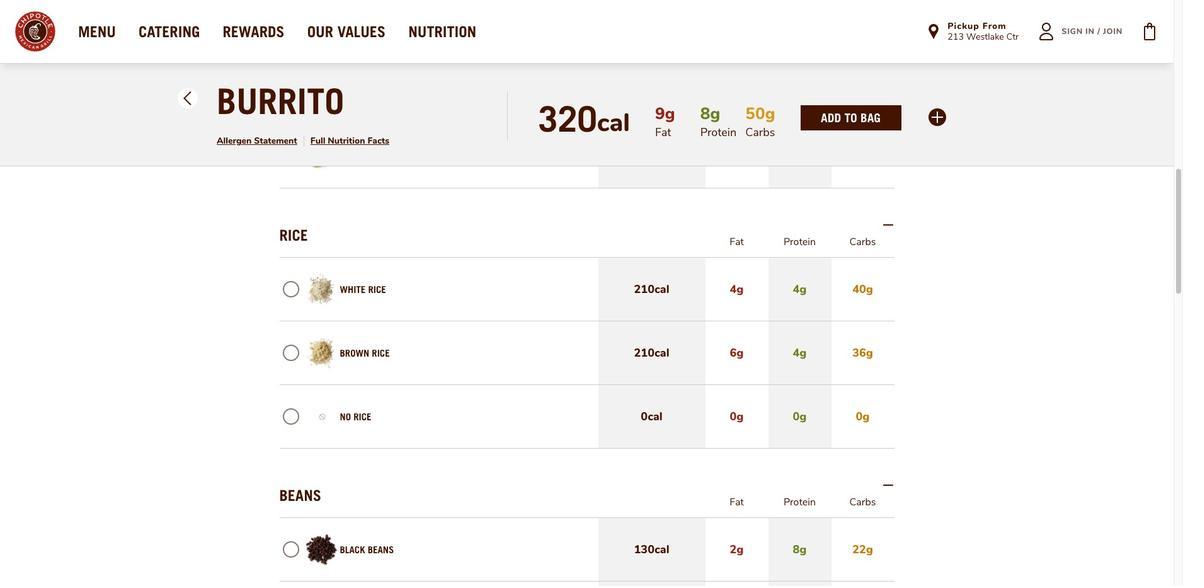Task type: locate. For each thing, give the bounding box(es) containing it.
deselect ingredient group image for 0cal definition for 150cal
[[283, 148, 299, 165]]

allergen
[[217, 135, 252, 147]]

213 westlake ctr link
[[948, 30, 1019, 43]]

0g definition
[[706, 125, 769, 188], [769, 125, 832, 188], [832, 125, 895, 188], [706, 385, 769, 448], [769, 385, 832, 448], [832, 385, 895, 448]]

8g definition for 10g
[[769, 61, 832, 124]]

carbs
[[850, 235, 876, 249], [850, 495, 876, 509]]

2g
[[730, 542, 744, 557]]

0 vertical spatial deselect ingredient group image
[[283, 21, 299, 37]]

from
[[983, 20, 1007, 32]]

0 vertical spatial 210cal definition
[[599, 258, 706, 321]]

white rice
[[340, 284, 386, 295]]

values
[[338, 23, 386, 40]]

carbs for rice
[[850, 235, 876, 249]]

3 deselect ingredient group image from the top
[[283, 345, 299, 361]]

deselect ingredient group image
[[283, 21, 299, 37], [283, 281, 299, 298], [283, 345, 299, 361]]

sign in image
[[1032, 16, 1062, 47]]

4g
[[730, 282, 744, 297], [793, 282, 807, 297], [793, 345, 807, 361]]

2 vertical spatial protein
[[784, 495, 816, 509]]

0 vertical spatial 210cal
[[634, 282, 670, 297]]

beans
[[280, 487, 322, 504], [368, 544, 394, 555]]

0 horizontal spatial 9g
[[656, 103, 676, 125]]

protein
[[391, 94, 419, 106], [784, 235, 816, 249], [784, 495, 816, 509]]

0cal for 210cal
[[641, 409, 663, 424]]

deselect ingredient group image left no
[[283, 408, 299, 425]]

320 definition
[[539, 98, 597, 140]]

210cal
[[634, 282, 670, 297], [634, 345, 670, 361]]

plant-
[[340, 94, 364, 106]]

join
[[1104, 26, 1123, 37]]

1 210cal definition from the top
[[599, 258, 706, 321]]

sign
[[1062, 26, 1084, 37]]

22g
[[853, 542, 874, 557]]

2 carbs from the top
[[850, 495, 876, 509]]

rice for 4g
[[368, 284, 386, 295]]

chipotle mexican grill image
[[15, 11, 55, 52]]

1 vertical spatial 210cal
[[634, 345, 670, 361]]

2 210cal definition from the top
[[599, 321, 706, 385]]

definition
[[599, 582, 706, 586], [706, 582, 769, 586], [769, 582, 832, 586], [832, 582, 895, 586]]

0 vertical spatial 0cal
[[641, 149, 663, 164]]

8g
[[793, 85, 807, 100], [701, 103, 721, 125], [793, 542, 807, 557]]

9g up bag
[[856, 85, 870, 100]]

9g definition
[[832, 61, 895, 124], [656, 103, 676, 125]]

8g for 2g
[[793, 542, 807, 557]]

1 vertical spatial 0cal
[[641, 409, 663, 424]]

2 image
[[183, 91, 191, 99]]

1 vertical spatial 210cal definition
[[599, 321, 706, 385]]

nutrition
[[328, 135, 365, 147]]

add to bag image
[[1135, 16, 1166, 47]]

50g definition
[[746, 103, 776, 125]]

full nutrition facts link
[[311, 135, 390, 147]]

deselect ingredient group image down statement
[[283, 148, 299, 165]]

sign in / join
[[1062, 26, 1123, 37]]

1 vertical spatial 8g
[[701, 103, 721, 125]]

1 vertical spatial protein
[[784, 235, 816, 249]]

cal definition
[[597, 106, 630, 140]]

320 cal
[[539, 98, 630, 140]]

black
[[340, 544, 365, 555]]

8g for 10g
[[793, 85, 807, 100]]

1 210cal from the top
[[634, 282, 670, 297]]

1 0cal definition from the top
[[599, 125, 706, 188]]

0 vertical spatial fat
[[730, 235, 744, 249]]

includes
[[340, 158, 373, 170]]

36g
[[853, 345, 874, 361]]

40g definition
[[832, 258, 895, 321]]

1 deselect ingredient group image from the top
[[283, 84, 299, 101]]

deselect ingredient group image for 130cal "definition"
[[283, 542, 299, 558]]

6g
[[730, 345, 744, 361]]

2 deselect ingredient group image from the top
[[283, 281, 299, 298]]

deselect ingredient group image for 6g
[[283, 345, 299, 361]]

9g down 150cal
[[656, 103, 676, 125]]

black beans
[[340, 544, 394, 555]]

carbs up 40g definition
[[850, 235, 876, 249]]

1 vertical spatial 0cal definition
[[599, 385, 706, 448]]

1 horizontal spatial 9g
[[856, 85, 870, 100]]

1 vertical spatial carbs
[[850, 495, 876, 509]]

fat
[[730, 235, 744, 249], [730, 495, 744, 509]]

deselect ingredient group image for 0cal definition associated with 210cal
[[283, 408, 299, 425]]

0 vertical spatial beans
[[280, 487, 322, 504]]

pickup from 213 westlake ctr
[[948, 20, 1019, 43]]

cal
[[597, 106, 630, 140]]

0g
[[730, 149, 744, 164], [793, 149, 807, 164], [856, 149, 870, 164], [730, 409, 744, 424], [793, 409, 807, 424], [856, 409, 870, 424]]

add
[[821, 110, 842, 125]]

allergen statement
[[217, 135, 297, 147]]

8g definition for 2g
[[769, 518, 832, 581]]

0 vertical spatial 8g
[[793, 85, 807, 100]]

9g
[[856, 85, 870, 100], [656, 103, 676, 125]]

menu link
[[78, 23, 116, 40]]

0cal definition
[[599, 125, 706, 188], [599, 385, 706, 448]]

deselect ingredient group image up statement
[[283, 84, 299, 101]]

deselect ingredient group image for 4g
[[283, 281, 299, 298]]

sofritas plant-based protein
[[340, 79, 419, 106]]

nutrition
[[409, 23, 477, 40]]

veggie includes guacamole
[[340, 143, 419, 170]]

0 vertical spatial protein
[[391, 94, 419, 106]]

1 fat from the top
[[730, 235, 744, 249]]

36g definition
[[832, 321, 895, 385]]

our values link
[[307, 23, 386, 40]]

3 deselect ingredient group image from the top
[[283, 408, 299, 425]]

4 deselect ingredient group image from the top
[[283, 542, 299, 558]]

210cal definition
[[599, 258, 706, 321], [599, 321, 706, 385]]

rewards
[[223, 23, 285, 40]]

4 definition from the left
[[832, 582, 895, 586]]

0cal
[[641, 149, 663, 164], [641, 409, 663, 424]]

based
[[364, 94, 389, 106]]

8g definition
[[769, 61, 832, 124], [701, 103, 721, 125], [769, 518, 832, 581]]

150cal
[[635, 85, 670, 100]]

deselect ingredient group image
[[283, 84, 299, 101], [283, 148, 299, 165], [283, 408, 299, 425], [283, 542, 299, 558]]

guacamole
[[375, 158, 419, 170]]

2 deselect ingredient group image from the top
[[283, 148, 299, 165]]

4g definition
[[706, 258, 769, 321], [769, 258, 832, 321], [769, 321, 832, 385]]

to
[[845, 110, 858, 125]]

2 vertical spatial 8g
[[793, 542, 807, 557]]

carbs up 22g definition on the right bottom of the page
[[850, 495, 876, 509]]

1 vertical spatial deselect ingredient group image
[[283, 281, 299, 298]]

protein for rice
[[784, 235, 816, 249]]

rice
[[280, 226, 308, 244], [368, 284, 386, 295], [372, 347, 390, 359], [354, 411, 372, 422]]

brown
[[340, 347, 370, 359]]

130cal
[[635, 542, 670, 557]]

2 vertical spatial deselect ingredient group image
[[283, 345, 299, 361]]

210cal definition for 6g
[[599, 321, 706, 385]]

allergen statement link
[[217, 135, 297, 147]]

0 horizontal spatial beans
[[280, 487, 322, 504]]

deselect ingredient group image left black
[[283, 542, 299, 558]]

sofritas
[[340, 79, 378, 91]]

4g for 6g
[[793, 345, 807, 361]]

2 definition from the left
[[706, 582, 769, 586]]

210cal definition for 4g
[[599, 258, 706, 321]]

/
[[1098, 26, 1101, 37]]

0 vertical spatial 0cal definition
[[599, 125, 706, 188]]

rice for 0g
[[354, 411, 372, 422]]

0 vertical spatial carbs
[[850, 235, 876, 249]]

2 210cal from the top
[[634, 345, 670, 361]]

1 carbs from the top
[[850, 235, 876, 249]]

2 0cal from the top
[[641, 409, 663, 424]]

210cal for 4g
[[634, 282, 670, 297]]

1 horizontal spatial beans
[[368, 544, 394, 555]]

1 vertical spatial fat
[[730, 495, 744, 509]]

4g definition for 6g
[[769, 321, 832, 385]]

1 0cal from the top
[[641, 149, 663, 164]]

in
[[1086, 26, 1096, 37]]

2 fat from the top
[[730, 495, 744, 509]]

2 0cal definition from the top
[[599, 385, 706, 448]]



Task type: vqa. For each thing, say whether or not it's contained in the screenshot.


Task type: describe. For each thing, give the bounding box(es) containing it.
veggie
[[340, 143, 368, 154]]

toggle group image
[[883, 220, 894, 230]]

40g
[[853, 282, 874, 297]]

add to bag
[[821, 110, 881, 125]]

no
[[340, 411, 351, 422]]

pickup
[[948, 20, 980, 32]]

sign in / join heading
[[1062, 26, 1123, 37]]

white
[[340, 284, 366, 295]]

ctr
[[1007, 30, 1019, 43]]

1 definition from the left
[[599, 582, 706, 586]]

deselect ingredient group image for 150cal definition
[[283, 84, 299, 101]]

22g definition
[[832, 518, 895, 581]]

catering
[[139, 23, 200, 40]]

brown rice
[[340, 347, 390, 359]]

3 definition from the left
[[769, 582, 832, 586]]

150cal definition
[[599, 61, 706, 124]]

rewards link
[[223, 23, 285, 40]]

add to bag button
[[821, 110, 881, 125]]

fat for rice
[[730, 235, 744, 249]]

our
[[307, 23, 334, 40]]

bag
[[861, 110, 881, 125]]

carnitas
[[340, 23, 379, 35]]

6g definition
[[706, 321, 769, 385]]

full nutrition facts
[[311, 135, 390, 147]]

0 vertical spatial 9g
[[856, 85, 870, 100]]

10g
[[727, 85, 748, 100]]

protein inside sofritas plant-based protein
[[391, 94, 419, 106]]

our values
[[307, 23, 386, 40]]

find a chipotle image
[[927, 24, 942, 39]]

0cal definition for 150cal
[[599, 125, 706, 188]]

320
[[539, 98, 597, 140]]

4g for 4g
[[793, 282, 807, 297]]

10g definition
[[706, 61, 769, 124]]

no rice
[[340, 411, 372, 422]]

1 horizontal spatial 9g definition
[[832, 61, 895, 124]]

full
[[311, 135, 326, 147]]

carbs for beans
[[850, 495, 876, 509]]

burrito
[[217, 80, 344, 122]]

2g definition
[[706, 518, 769, 581]]

0 horizontal spatial 9g definition
[[656, 103, 676, 125]]

1 vertical spatial beans
[[368, 544, 394, 555]]

menu
[[78, 23, 116, 40]]

rice for 6g
[[372, 347, 390, 359]]

1 image
[[183, 98, 191, 105]]

fat for beans
[[730, 495, 744, 509]]

213
[[948, 30, 965, 43]]

toggle group image
[[883, 480, 894, 490]]

0cal for 150cal
[[641, 149, 663, 164]]

1 deselect ingredient group image from the top
[[283, 21, 299, 37]]

1 vertical spatial 9g
[[656, 103, 676, 125]]

statement
[[254, 135, 297, 147]]

facts
[[368, 135, 390, 147]]

pickup from link
[[948, 20, 1019, 32]]

4g definition for 4g
[[769, 258, 832, 321]]

50g
[[746, 103, 776, 125]]

0cal definition for 210cal
[[599, 385, 706, 448]]

protein for beans
[[784, 495, 816, 509]]

nutrition link
[[409, 23, 477, 40]]

210cal for 6g
[[634, 345, 670, 361]]

130cal definition
[[599, 518, 706, 581]]

catering link
[[139, 23, 200, 40]]

westlake
[[967, 30, 1005, 43]]



